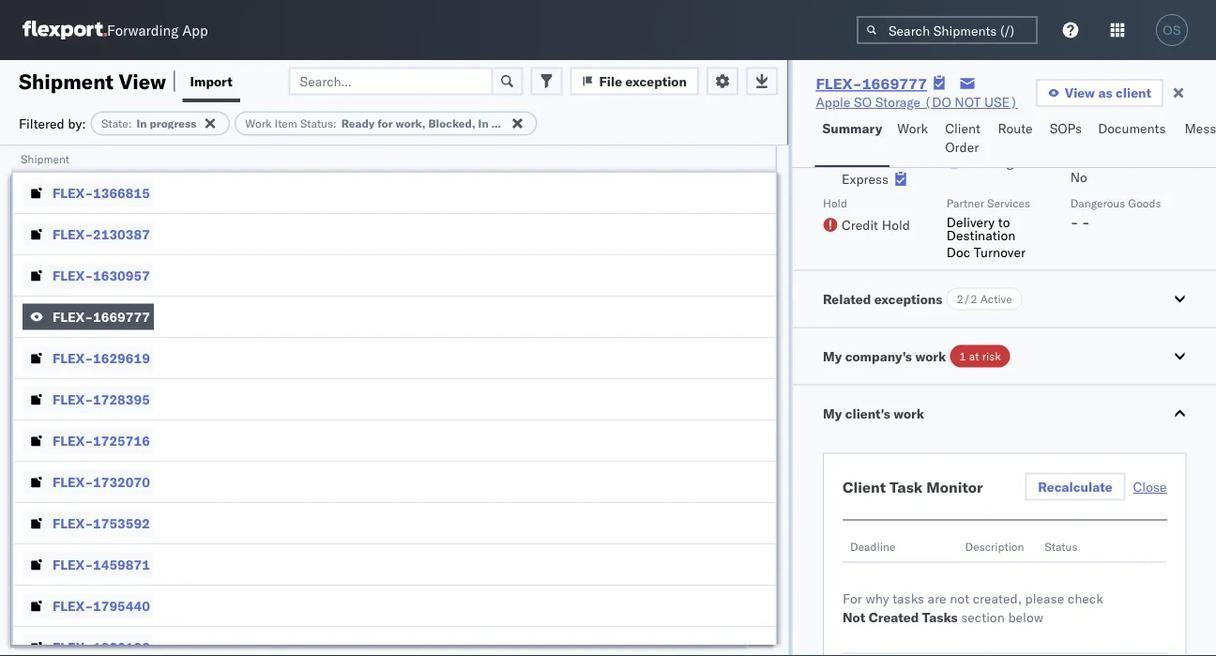 Task type: vqa. For each thing, say whether or not it's contained in the screenshot.
check
yes



Task type: locate. For each thing, give the bounding box(es) containing it.
0 vertical spatial client
[[946, 120, 981, 137]]

work left item
[[245, 116, 272, 131]]

apple so storage (do not use)
[[816, 94, 1019, 110]]

hold up the credit
[[823, 197, 847, 211]]

1 vertical spatial my
[[823, 406, 842, 422]]

work left 1
[[915, 348, 946, 365]]

status up please
[[1045, 540, 1078, 554]]

flex- down flex-1732070 button
[[53, 515, 93, 531]]

documents button
[[1091, 112, 1178, 167]]

created
[[869, 609, 919, 626]]

1753592
[[93, 515, 150, 531]]

to
[[998, 214, 1010, 231]]

1 horizontal spatial :
[[333, 116, 337, 131]]

view up state : in progress at the top left of the page
[[119, 68, 166, 94]]

1 horizontal spatial 1669777
[[863, 74, 928, 93]]

0 vertical spatial hold
[[823, 197, 847, 211]]

flex- inside button
[[53, 515, 93, 531]]

client order button
[[938, 112, 991, 167]]

:
[[128, 116, 132, 131], [333, 116, 337, 131]]

status
[[300, 116, 333, 131], [1045, 540, 1078, 554]]

flex- for flex-1629619 button
[[53, 350, 93, 366]]

so
[[855, 94, 872, 110]]

my
[[823, 348, 842, 365], [823, 406, 842, 422]]

1629619
[[93, 350, 150, 366]]

flex-2130387 button
[[23, 221, 154, 247]]

1 horizontal spatial work
[[898, 120, 929, 137]]

hold right the credit
[[882, 217, 910, 233]]

1669777 up storage
[[863, 74, 928, 93]]

0 horizontal spatial :
[[128, 116, 132, 131]]

1725716
[[93, 432, 150, 449]]

0 horizontal spatial 1669777
[[93, 308, 150, 325]]

1 horizontal spatial client
[[946, 120, 981, 137]]

2 - from the left
[[1082, 214, 1090, 231]]

1 horizontal spatial in
[[479, 116, 489, 131]]

shipment for shipment view
[[19, 68, 114, 94]]

flex- up flex-2130387 button
[[53, 185, 93, 201]]

479017491
[[845, 154, 918, 170]]

flex-1732070
[[53, 474, 150, 490]]

flex- down flex-1725716 button
[[53, 474, 93, 490]]

my left client's
[[823, 406, 842, 422]]

flex-1669777 up flex-1629619
[[53, 308, 150, 325]]

flex- down flex-2130387 button
[[53, 267, 93, 284]]

sops
[[1050, 120, 1083, 137]]

shipment inside shipment button
[[21, 152, 70, 166]]

flex- for flex-1732070 button
[[53, 474, 93, 490]]

flex-1725716 button
[[23, 428, 154, 454]]

no
[[1071, 169, 1088, 186]]

check
[[1068, 591, 1104, 607]]

flex- down flex-1630957 button
[[53, 308, 93, 325]]

apple so storage (do not use) link
[[816, 93, 1019, 112]]

my left "company's"
[[823, 348, 842, 365]]

dangerous
[[1071, 197, 1126, 211]]

recalculate
[[1038, 479, 1113, 495]]

close
[[1133, 479, 1167, 496]]

1 vertical spatial shipment
[[21, 152, 70, 166]]

0 horizontal spatial work
[[245, 116, 272, 131]]

: left ready
[[333, 116, 337, 131]]

1 vertical spatial flex-1669777
[[53, 308, 150, 325]]

flex- up the flex-1836193 button
[[53, 598, 93, 614]]

progress right blocked,
[[492, 116, 539, 131]]

shipment
[[19, 68, 114, 94], [21, 152, 70, 166]]

Search... text field
[[289, 67, 494, 95]]

work down apple so storage (do not use) link
[[898, 120, 929, 137]]

1366815
[[93, 185, 150, 201]]

forwarding app
[[107, 21, 208, 39]]

destination
[[947, 227, 1016, 244]]

flex- up apple
[[816, 74, 863, 93]]

doc
[[947, 244, 971, 261]]

client for client order
[[946, 120, 981, 137]]

shipment down filtered
[[21, 152, 70, 166]]

file exception button
[[571, 67, 700, 95], [571, 67, 700, 95]]

risk
[[982, 350, 1001, 364]]

forwarding
[[107, 21, 179, 39]]

view as client button
[[1036, 79, 1164, 107]]

progress
[[150, 116, 197, 131], [492, 116, 539, 131]]

0 vertical spatial shipment
[[19, 68, 114, 94]]

0 vertical spatial my
[[823, 348, 842, 365]]

work inside work button
[[898, 120, 929, 137]]

flex-1795440
[[53, 598, 150, 614]]

1 horizontal spatial -
[[1082, 214, 1090, 231]]

company's
[[845, 348, 912, 365]]

flex-1795440 button
[[23, 593, 154, 619]]

work right client's
[[894, 406, 925, 422]]

client up order
[[946, 120, 981, 137]]

1 vertical spatial work
[[894, 406, 925, 422]]

use)
[[985, 94, 1019, 110]]

app
[[182, 21, 208, 39]]

services
[[987, 197, 1031, 211]]

shipment up by:
[[19, 68, 114, 94]]

file exception
[[600, 73, 687, 89]]

filtered
[[19, 115, 64, 131]]

flex-1366815
[[53, 185, 150, 201]]

flex- down flex-1629619 button
[[53, 391, 93, 408]]

1669777 inside button
[[93, 308, 150, 325]]

2 progress from the left
[[492, 116, 539, 131]]

related
[[823, 291, 871, 308]]

1 horizontal spatial view
[[1066, 85, 1096, 101]]

1 at risk
[[959, 350, 1001, 364]]

1 my from the top
[[823, 348, 842, 365]]

flex- down flex-1795440 button at the left of page
[[53, 639, 93, 655]]

credit
[[842, 217, 878, 233]]

active
[[981, 293, 1012, 307]]

client inside client order button
[[946, 120, 981, 137]]

1 : from the left
[[128, 116, 132, 131]]

: right by:
[[128, 116, 132, 131]]

1732070
[[93, 474, 150, 490]]

flex- down flex-1366815 button
[[53, 226, 93, 242]]

1 horizontal spatial progress
[[492, 116, 539, 131]]

flex- inside 'button'
[[53, 391, 93, 408]]

flex-1366815 button
[[23, 180, 154, 206]]

resize handle column header
[[754, 146, 776, 656]]

work for work
[[898, 120, 929, 137]]

forwarding app link
[[23, 21, 208, 39]]

flex- down flex-1728395 'button'
[[53, 432, 93, 449]]

client for client task monitor
[[843, 478, 886, 497]]

1 horizontal spatial hold
[[882, 217, 910, 233]]

flex- down 'flex-1753592' button
[[53, 556, 93, 573]]

flex- for flex-2130387 button
[[53, 226, 93, 242]]

flex-1753592 button
[[23, 510, 154, 537]]

work
[[915, 348, 946, 365], [894, 406, 925, 422]]

flex-
[[816, 74, 863, 93], [53, 185, 93, 201], [53, 226, 93, 242], [53, 267, 93, 284], [53, 308, 93, 325], [53, 350, 93, 366], [53, 391, 93, 408], [53, 432, 93, 449], [53, 474, 93, 490], [53, 515, 93, 531], [53, 556, 93, 573], [53, 598, 93, 614], [53, 639, 93, 655]]

1669777 up 1629619
[[93, 308, 150, 325]]

in right state
[[137, 116, 147, 131]]

flex- down flex-1669777 button
[[53, 350, 93, 366]]

below
[[1008, 609, 1044, 626]]

0 vertical spatial 1669777
[[863, 74, 928, 93]]

for
[[843, 591, 862, 607]]

my company's work
[[823, 348, 946, 365]]

delivery
[[947, 214, 995, 231]]

-
[[1071, 214, 1079, 231], [1082, 214, 1090, 231]]

work inside button
[[894, 406, 925, 422]]

created,
[[973, 591, 1022, 607]]

route
[[999, 120, 1033, 137]]

0 horizontal spatial flex-1669777
[[53, 308, 150, 325]]

in right blocked,
[[479, 116, 489, 131]]

0 horizontal spatial -
[[1071, 214, 1079, 231]]

flex- for 'flex-1753592' button
[[53, 515, 93, 531]]

0 horizontal spatial client
[[843, 478, 886, 497]]

2 my from the top
[[823, 406, 842, 422]]

0 vertical spatial work
[[915, 348, 946, 365]]

my inside button
[[823, 406, 842, 422]]

apple
[[816, 94, 851, 110]]

1 vertical spatial client
[[843, 478, 886, 497]]

0 horizontal spatial progress
[[150, 116, 197, 131]]

2/2 active
[[957, 293, 1012, 307]]

0 horizontal spatial in
[[137, 116, 147, 131]]

0 vertical spatial status
[[300, 116, 333, 131]]

flex-1629619
[[53, 350, 150, 366]]

progress down import button
[[150, 116, 197, 131]]

1 horizontal spatial status
[[1045, 540, 1078, 554]]

1836193
[[93, 639, 150, 655]]

status right item
[[300, 116, 333, 131]]

flex- for flex-1795440 button at the left of page
[[53, 598, 93, 614]]

mess
[[1185, 120, 1217, 137]]

credit hold
[[842, 217, 910, 233]]

why
[[866, 591, 889, 607]]

client task monitor
[[843, 478, 983, 497]]

ready
[[342, 116, 375, 131]]

dangerous goods - -
[[1071, 197, 1162, 231]]

1 vertical spatial hold
[[882, 217, 910, 233]]

0 horizontal spatial hold
[[823, 197, 847, 211]]

0 vertical spatial flex-1669777
[[816, 74, 928, 93]]

client left task on the bottom
[[843, 478, 886, 497]]

my client's work
[[823, 406, 925, 422]]

view left as
[[1066, 85, 1096, 101]]

my for my client's work
[[823, 406, 842, 422]]

order
[[946, 139, 980, 155]]

tasks
[[893, 591, 924, 607]]

shipment for shipment
[[21, 152, 70, 166]]

1 vertical spatial 1669777
[[93, 308, 150, 325]]

flex-1669777 up so
[[816, 74, 928, 93]]



Task type: describe. For each thing, give the bounding box(es) containing it.
flex- for flex-1366815 button
[[53, 185, 93, 201]]

479017491 button
[[842, 154, 922, 170]]

1 vertical spatial status
[[1045, 540, 1078, 554]]

route button
[[991, 112, 1043, 167]]

work for my client's work
[[894, 406, 925, 422]]

flex- for the flex-1836193 button
[[53, 639, 93, 655]]

1630957
[[93, 267, 150, 284]]

2130387
[[93, 226, 150, 242]]

flex-1630957
[[53, 267, 150, 284]]

flex- for flex-1630957 button
[[53, 267, 93, 284]]

for why tasks are not created, please check not created tasks section below
[[843, 591, 1104, 626]]

0 horizontal spatial status
[[300, 116, 333, 131]]

work button
[[890, 112, 938, 167]]

pending
[[966, 154, 1014, 171]]

flex-1669777 inside button
[[53, 308, 150, 325]]

2/2
[[957, 293, 978, 307]]

1795440
[[93, 598, 150, 614]]

filtered by:
[[19, 115, 86, 131]]

os
[[1164, 23, 1182, 37]]

flexport. image
[[23, 21, 107, 39]]

(do
[[925, 94, 952, 110]]

my client's work button
[[793, 386, 1217, 442]]

description
[[965, 540, 1024, 554]]

summary
[[823, 120, 883, 137]]

at
[[969, 350, 979, 364]]

storage
[[876, 94, 921, 110]]

0 horizontal spatial view
[[119, 68, 166, 94]]

please
[[1026, 591, 1065, 607]]

goods
[[1129, 197, 1162, 211]]

state
[[102, 116, 128, 131]]

state : in progress
[[102, 116, 197, 131]]

flex-1753592
[[53, 515, 150, 531]]

2 : from the left
[[333, 116, 337, 131]]

not
[[955, 94, 982, 110]]

flex-1669777 button
[[23, 304, 154, 330]]

flex-1629619 button
[[23, 345, 154, 371]]

flex-1836193 button
[[23, 634, 154, 656]]

1 horizontal spatial flex-1669777
[[816, 74, 928, 93]]

client's
[[845, 406, 891, 422]]

exception
[[626, 73, 687, 89]]

client order
[[946, 120, 981, 155]]

monitor
[[927, 478, 983, 497]]

not
[[950, 591, 970, 607]]

deadline
[[850, 540, 896, 554]]

close button
[[1133, 479, 1167, 496]]

work,
[[396, 116, 426, 131]]

work for my company's work
[[915, 348, 946, 365]]

task
[[890, 478, 923, 497]]

not
[[843, 609, 865, 626]]

blocked,
[[429, 116, 476, 131]]

flex-1459871
[[53, 556, 150, 573]]

section
[[961, 609, 1005, 626]]

flex-1630957 button
[[23, 262, 154, 289]]

turnover
[[974, 244, 1026, 261]]

2 in from the left
[[479, 116, 489, 131]]

shipment view
[[19, 68, 166, 94]]

import
[[190, 73, 233, 89]]

summary button
[[815, 112, 890, 167]]

documents
[[1099, 120, 1167, 137]]

work for work item status : ready for work, blocked, in progress
[[245, 116, 272, 131]]

view as client
[[1066, 85, 1152, 101]]

os button
[[1151, 8, 1194, 52]]

my for my company's work
[[823, 348, 842, 365]]

view inside button
[[1066, 85, 1096, 101]]

sops button
[[1043, 112, 1091, 167]]

client
[[1116, 85, 1152, 101]]

flex- for flex-1728395 'button'
[[53, 391, 93, 408]]

Search Shipments (/) text field
[[857, 16, 1039, 44]]

1 in from the left
[[137, 116, 147, 131]]

flex-2130387
[[53, 226, 150, 242]]

partner
[[947, 197, 985, 211]]

work item status : ready for work, blocked, in progress
[[245, 116, 539, 131]]

file
[[600, 73, 623, 89]]

1 progress from the left
[[150, 116, 197, 131]]

for
[[378, 116, 393, 131]]

flex- for flex-1669777 button
[[53, 308, 93, 325]]

mess button
[[1178, 112, 1217, 167]]

flex-1725716
[[53, 432, 150, 449]]

tasks
[[922, 609, 958, 626]]

flex-1732070 button
[[23, 469, 154, 495]]

are
[[928, 591, 947, 607]]

by:
[[68, 115, 86, 131]]

flex- for flex-1725716 button
[[53, 432, 93, 449]]

flex-1728395 button
[[23, 386, 154, 413]]

as
[[1099, 85, 1113, 101]]

1 - from the left
[[1071, 214, 1079, 231]]

flex- for flex-1459871 button
[[53, 556, 93, 573]]

exceptions
[[875, 291, 943, 308]]



